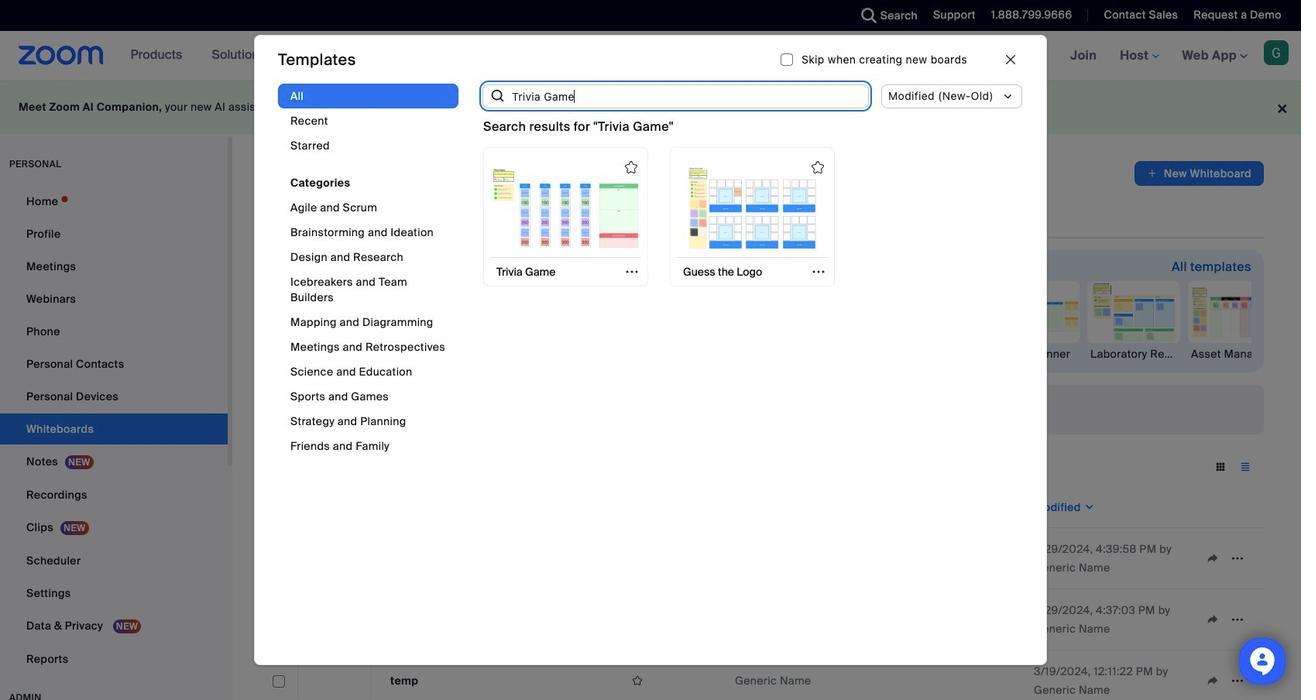 Task type: locate. For each thing, give the bounding box(es) containing it.
1 horizontal spatial add to starred image
[[812, 161, 824, 174]]

add to starred image inside card for template guess the logo element
[[812, 161, 824, 174]]

temp element
[[390, 674, 419, 688]]

footer
[[0, 81, 1301, 134]]

add to starred image
[[625, 161, 637, 174], [812, 161, 824, 174]]

cell
[[384, 528, 619, 589], [619, 528, 729, 589], [729, 528, 878, 589], [878, 528, 1028, 589], [297, 538, 372, 579], [273, 553, 285, 565], [384, 589, 619, 651], [619, 589, 729, 651], [729, 589, 878, 651], [878, 589, 1028, 651], [297, 599, 372, 641], [273, 614, 285, 627], [878, 651, 1028, 700]]

me-we-us retrospective element
[[282, 346, 375, 362]]

weekly planner element
[[987, 346, 1080, 362]]

card for template guess the logo element
[[670, 147, 835, 287]]

owner element
[[729, 487, 878, 528]]

status
[[483, 118, 674, 137]]

laboratory report element
[[1087, 346, 1180, 362]]

add to starred image inside card for template trivia game element
[[625, 161, 637, 174]]

Search text field
[[276, 455, 407, 480]]

0 horizontal spatial add to starred image
[[625, 161, 637, 174]]

categories element
[[278, 84, 459, 474]]

2 add to starred image from the left
[[812, 161, 824, 174]]

weekly schedule image
[[786, 282, 878, 342]]

banner
[[0, 31, 1301, 81]]

application
[[1135, 161, 1264, 186], [270, 487, 1264, 700], [625, 669, 723, 692]]

Search Templates in All text field
[[506, 84, 869, 109]]

close image
[[1006, 55, 1015, 64]]

1 add to starred image from the left
[[625, 161, 637, 174]]



Task type: describe. For each thing, give the bounding box(es) containing it.
project element
[[878, 487, 1028, 528]]

thumbnail of temp image
[[298, 661, 371, 700]]

thumbnail for trivia game image
[[492, 165, 639, 251]]

add to starred image for thumbnail for guess the logo on the right top of the page
[[812, 161, 824, 174]]

list mode, selected image
[[1233, 460, 1258, 474]]

tabs of all whiteboard page tab list
[[270, 198, 947, 239]]

thumbnail for guess the logo image
[[679, 165, 826, 251]]

add to starred image for thumbnail for trivia game
[[625, 161, 637, 174]]

grid mode, not selected image
[[1208, 460, 1233, 474]]

product information navigation
[[119, 31, 489, 81]]

starred element
[[619, 487, 729, 528]]

card for template trivia game element
[[483, 147, 648, 287]]

fun fact element
[[383, 346, 476, 362]]

uml class diagram image
[[685, 282, 777, 342]]

meetings navigation
[[977, 31, 1301, 81]]

learning experience canvas image
[[484, 282, 575, 342]]

name element
[[384, 487, 619, 528]]

personal menu menu
[[0, 186, 228, 676]]

digital marketing canvas image
[[585, 282, 676, 342]]

asset management element
[[1188, 346, 1281, 362]]



Task type: vqa. For each thing, say whether or not it's contained in the screenshot.
Add to Starred IMAGE
yes



